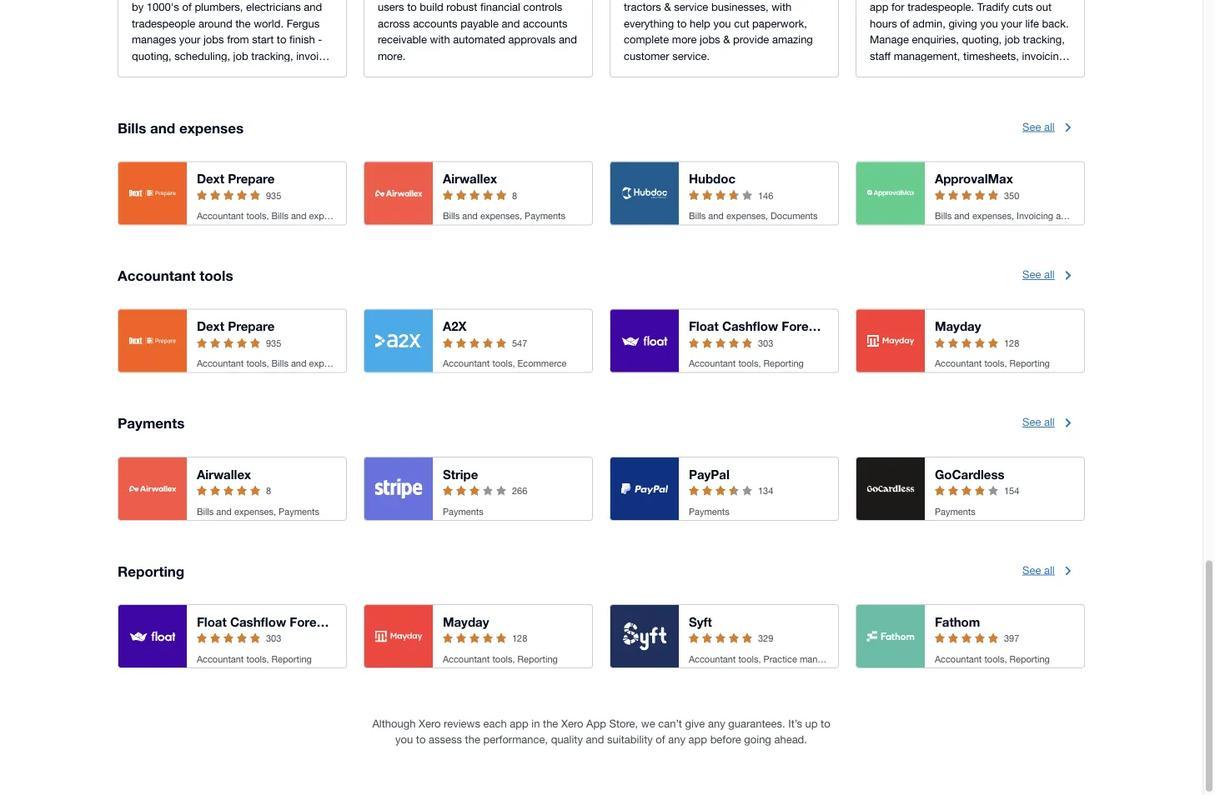 Task type: vqa. For each thing, say whether or not it's contained in the screenshot.


Task type: describe. For each thing, give the bounding box(es) containing it.
store,
[[609, 717, 638, 730]]

see all for payments
[[1023, 416, 1055, 429]]

reporting for the 'mayday app logo' associated with mayday link to the left
[[518, 654, 558, 665]]

1 horizontal spatial float cashflow forecasting
[[689, 319, 852, 334]]

before
[[710, 734, 741, 746]]

0 horizontal spatial 303
[[266, 633, 281, 644]]

hubdoc logo image
[[621, 187, 669, 200]]

tools, for dext prepare 'link' corresponding to accountant tools
[[246, 358, 269, 369]]

bills and expenses, documents
[[689, 210, 818, 221]]

reviews
[[444, 717, 480, 730]]

0 vertical spatial any
[[708, 717, 725, 730]]

see all link for payments
[[1023, 410, 1085, 437]]

give
[[685, 717, 705, 730]]

gocardless
[[935, 467, 1005, 482]]

tools, for syft link
[[738, 654, 761, 665]]

documents
[[771, 210, 818, 221]]

mayday app logo image for mayday link to the left
[[375, 631, 423, 643]]

fathom link
[[935, 615, 980, 630]]

manager,
[[800, 654, 838, 665]]

up
[[805, 717, 818, 730]]

fathom app logo image
[[867, 632, 915, 642]]

although xero reviews each app in the xero app store, we can't give any guarantees. it's up to you to assess the performance, quality and suitability of any app before going ahead.
[[372, 717, 830, 746]]

accountant tools, reporting for bottommost float cashflow forecasting app logo's float cashflow forecasting link
[[197, 654, 312, 665]]

suitability
[[607, 734, 653, 746]]

reporting for bottommost float cashflow forecasting app logo
[[272, 654, 312, 665]]

146
[[758, 190, 773, 201]]

266
[[512, 486, 527, 496]]

paypal logo image
[[621, 483, 669, 495]]

gocardless app logo image
[[867, 485, 915, 492]]

paypal link
[[689, 467, 730, 482]]

tools, for mayday link to the left
[[492, 654, 515, 665]]

accountant for a2x link
[[443, 358, 490, 369]]

invoicing
[[1017, 210, 1054, 221]]

dext prepare link for accountant tools
[[197, 319, 275, 334]]

prepare for accountant tools
[[228, 319, 275, 334]]

we
[[641, 717, 655, 730]]

float for bottommost float cashflow forecasting app logo
[[197, 615, 227, 630]]

accountant for fathom link
[[935, 654, 982, 665]]

0 horizontal spatial airwallex app logo image
[[129, 486, 176, 492]]

see all for accountant tools
[[1023, 268, 1055, 281]]

0 horizontal spatial mayday link
[[443, 615, 489, 630]]

accountant for dext prepare 'link' corresponding to accountant tools
[[197, 358, 244, 369]]

dext prepare for accountant tools
[[197, 319, 275, 334]]

0 horizontal spatial float cashflow forecasting
[[197, 615, 360, 630]]

all for payments
[[1044, 416, 1055, 429]]

128 for mayday link to the left
[[512, 633, 527, 644]]

syft link
[[689, 615, 712, 630]]

it's
[[788, 717, 802, 730]]

1 vertical spatial cashflow
[[230, 615, 286, 630]]

although
[[372, 717, 416, 730]]

tools, for fathom link
[[985, 654, 1007, 665]]

0 horizontal spatial any
[[668, 734, 686, 746]]

935 for bills and expenses
[[266, 190, 281, 201]]

1 horizontal spatial the
[[543, 717, 558, 730]]

stripe
[[443, 467, 478, 482]]

you
[[395, 734, 413, 746]]

can't
[[658, 717, 682, 730]]

128 for right mayday link
[[1004, 338, 1019, 349]]

tools, for dext prepare 'link' corresponding to bills and expenses
[[246, 210, 269, 221]]

bills and expenses, payments for the right airwallex app logo
[[443, 210, 565, 221]]

accountant tools, reporting for mayday link to the left
[[443, 654, 558, 665]]

prepare for bills and expenses
[[228, 171, 275, 186]]

0 vertical spatial expenses
[[179, 119, 244, 136]]

accountant tools, ecommerce
[[443, 358, 567, 369]]

see for payments
[[1023, 416, 1041, 429]]

134
[[758, 486, 773, 496]]

guarantees.
[[728, 717, 785, 730]]

syft logo image
[[623, 623, 667, 651]]

397
[[1004, 633, 1019, 644]]

see for reporting
[[1023, 564, 1041, 577]]

dext prepare logo image for bills
[[129, 189, 176, 197]]

all for bills and expenses
[[1044, 120, 1055, 133]]

approvalmax
[[935, 171, 1013, 186]]

accountant for mayday link to the left
[[443, 654, 490, 665]]

accountant for dext prepare 'link' corresponding to bills and expenses
[[197, 210, 244, 221]]

accountant tools, bills and expenses for bills and expenses
[[197, 210, 348, 221]]

0 horizontal spatial the
[[465, 734, 480, 746]]

see all link for reporting
[[1023, 558, 1085, 585]]

paypal
[[689, 467, 730, 482]]

0 vertical spatial float cashflow forecasting app logo image
[[621, 335, 669, 347]]

going
[[744, 734, 771, 746]]

float cashflow forecasting link for bottommost float cashflow forecasting app logo
[[197, 615, 360, 630]]



Task type: locate. For each thing, give the bounding box(es) containing it.
a2x logo image
[[375, 334, 423, 348]]

accountant for right mayday link
[[935, 358, 982, 369]]

1 vertical spatial prepare
[[228, 319, 275, 334]]

0 vertical spatial accountant tools, bills and expenses
[[197, 210, 348, 221]]

0 horizontal spatial xero
[[419, 717, 441, 730]]

1 horizontal spatial 8
[[512, 190, 517, 201]]

4 see from the top
[[1023, 564, 1041, 577]]

0 horizontal spatial mayday
[[443, 615, 489, 630]]

1 dext prepare logo image from the top
[[129, 189, 176, 197]]

performance,
[[483, 734, 548, 746]]

1 vertical spatial expenses
[[309, 210, 348, 221]]

reporting for the 'mayday app logo' corresponding to right mayday link
[[1010, 358, 1050, 369]]

2 dext prepare from the top
[[197, 319, 275, 334]]

the
[[543, 717, 558, 730], [465, 734, 480, 746]]

bills and expenses, payments
[[443, 210, 565, 221], [197, 506, 319, 517]]

2 see from the top
[[1023, 268, 1041, 281]]

0 vertical spatial float cashflow forecasting link
[[689, 319, 852, 334]]

128
[[1004, 338, 1019, 349], [512, 633, 527, 644]]

dext prepare down tools in the top of the page
[[197, 319, 275, 334]]

xero up assess
[[419, 717, 441, 730]]

and
[[150, 119, 175, 136], [291, 210, 307, 221], [462, 210, 478, 221], [708, 210, 724, 221], [954, 210, 970, 221], [1056, 210, 1072, 221], [291, 358, 307, 369], [216, 506, 232, 517], [586, 734, 604, 746]]

dext prepare for bills and expenses
[[197, 171, 275, 186]]

1 horizontal spatial float
[[689, 319, 719, 334]]

0 vertical spatial airwallex app logo image
[[375, 190, 423, 197]]

0 vertical spatial dext prepare
[[197, 171, 275, 186]]

0 vertical spatial float
[[689, 319, 719, 334]]

0 vertical spatial mayday
[[935, 319, 981, 334]]

forecasting
[[782, 319, 852, 334], [290, 615, 360, 630]]

1 vertical spatial to
[[416, 734, 426, 746]]

see for bills and expenses
[[1023, 120, 1041, 133]]

1 vertical spatial dext prepare logo image
[[129, 337, 176, 345]]

mayday app logo image
[[867, 335, 915, 347], [375, 631, 423, 643]]

935
[[266, 190, 281, 201], [266, 338, 281, 349]]

2 all from the top
[[1044, 268, 1055, 281]]

dext prepare down bills and expenses
[[197, 171, 275, 186]]

the down "reviews"
[[465, 734, 480, 746]]

1 vertical spatial 935
[[266, 338, 281, 349]]

1 horizontal spatial mayday app logo image
[[867, 335, 915, 347]]

2 935 from the top
[[266, 338, 281, 349]]

bills
[[118, 119, 146, 136], [272, 210, 289, 221], [443, 210, 460, 221], [689, 210, 706, 221], [935, 210, 952, 221], [272, 358, 289, 369], [197, 506, 214, 517]]

4 all from the top
[[1044, 564, 1055, 577]]

0 vertical spatial mayday link
[[935, 319, 981, 334]]

1 horizontal spatial bills and expenses, payments
[[443, 210, 565, 221]]

see all link for bills and expenses
[[1023, 114, 1085, 141]]

xero
[[419, 717, 441, 730], [561, 717, 583, 730]]

approvalmax app logo image
[[867, 190, 915, 197]]

practice
[[764, 654, 797, 665]]

dext prepare
[[197, 171, 275, 186], [197, 319, 275, 334]]

2 vertical spatial expenses
[[309, 358, 348, 369]]

dext prepare link down tools in the top of the page
[[197, 319, 275, 334]]

dext prepare logo image for accountant
[[129, 337, 176, 345]]

dext
[[197, 171, 224, 186], [197, 319, 224, 334]]

all
[[1044, 120, 1055, 133], [1044, 268, 1055, 281], [1044, 416, 1055, 429], [1044, 564, 1055, 577]]

prepare
[[228, 171, 275, 186], [228, 319, 275, 334]]

0 horizontal spatial bills and expenses, payments
[[197, 506, 319, 517]]

0 horizontal spatial to
[[416, 734, 426, 746]]

2 dext prepare logo image from the top
[[129, 337, 176, 345]]

mayday app logo image for right mayday link
[[867, 335, 915, 347]]

1 935 from the top
[[266, 190, 281, 201]]

mayday link
[[935, 319, 981, 334], [443, 615, 489, 630]]

fathom
[[935, 615, 980, 630]]

see all for reporting
[[1023, 564, 1055, 577]]

1 vertical spatial any
[[668, 734, 686, 746]]

1 horizontal spatial any
[[708, 717, 725, 730]]

1 prepare from the top
[[228, 171, 275, 186]]

0 vertical spatial forecasting
[[782, 319, 852, 334]]

ahead.
[[774, 734, 807, 746]]

accountant tools, practice manager, reporting
[[689, 654, 880, 665]]

accountant tools, reporting for right mayday link
[[935, 358, 1050, 369]]

1 horizontal spatial mayday
[[935, 319, 981, 334]]

dext down bills and expenses
[[197, 171, 224, 186]]

547
[[512, 338, 527, 349]]

accountant tools, reporting
[[689, 358, 804, 369], [935, 358, 1050, 369], [197, 654, 312, 665], [443, 654, 558, 665], [935, 654, 1050, 665]]

1 vertical spatial bills and expenses, payments
[[197, 506, 319, 517]]

airwallex
[[443, 171, 497, 186], [197, 467, 251, 482]]

accountant
[[197, 210, 244, 221], [118, 267, 196, 284], [197, 358, 244, 369], [443, 358, 490, 369], [689, 358, 736, 369], [935, 358, 982, 369], [197, 654, 244, 665], [443, 654, 490, 665], [689, 654, 736, 665], [935, 654, 982, 665]]

1 vertical spatial airwallex app logo image
[[129, 486, 176, 492]]

2 dext prepare link from the top
[[197, 319, 275, 334]]

1 accountant tools, bills and expenses from the top
[[197, 210, 348, 221]]

1 horizontal spatial float cashflow forecasting link
[[689, 319, 852, 334]]

3 see from the top
[[1023, 416, 1041, 429]]

1 vertical spatial airwallex
[[197, 467, 251, 482]]

1 vertical spatial dext prepare
[[197, 319, 275, 334]]

mayday
[[935, 319, 981, 334], [443, 615, 489, 630]]

any
[[708, 717, 725, 730], [668, 734, 686, 746]]

8 for airwallex link associated with the left airwallex app logo
[[266, 486, 271, 496]]

dext down tools in the top of the page
[[197, 319, 224, 334]]

0 vertical spatial dext prepare logo image
[[129, 189, 176, 197]]

1 vertical spatial app
[[689, 734, 707, 746]]

1 vertical spatial float cashflow forecasting app logo image
[[129, 631, 176, 643]]

to right up
[[821, 717, 830, 730]]

2 dext from the top
[[197, 319, 224, 334]]

expenses for bills and expenses
[[309, 210, 348, 221]]

0 horizontal spatial float
[[197, 615, 227, 630]]

0 horizontal spatial airwallex link
[[197, 467, 251, 482]]

350
[[1004, 190, 1019, 201]]

0 horizontal spatial mayday app logo image
[[375, 631, 423, 643]]

app left in
[[510, 717, 529, 730]]

0 vertical spatial to
[[821, 717, 830, 730]]

3 see all link from the top
[[1023, 410, 1085, 437]]

expenses
[[179, 119, 244, 136], [309, 210, 348, 221], [309, 358, 348, 369]]

0 vertical spatial airwallex
[[443, 171, 497, 186]]

1 horizontal spatial mayday link
[[935, 319, 981, 334]]

the right in
[[543, 717, 558, 730]]

app down give
[[689, 734, 707, 746]]

float cashflow forecasting link
[[689, 319, 852, 334], [197, 615, 360, 630]]

1 horizontal spatial cashflow
[[722, 319, 778, 334]]

reporting for fathom app logo
[[1010, 654, 1050, 665]]

mayday for mayday link to the left
[[443, 615, 489, 630]]

and inside although xero reviews each app in the xero app store, we can't give any guarantees. it's up to you to assess the performance, quality and suitability of any app before going ahead.
[[586, 734, 604, 746]]

0 vertical spatial 128
[[1004, 338, 1019, 349]]

accountant tools, reporting for float cashflow forecasting link associated with the topmost float cashflow forecasting app logo
[[689, 358, 804, 369]]

0 horizontal spatial cashflow
[[230, 615, 286, 630]]

hubdoc link
[[689, 171, 736, 186]]

1 vertical spatial float
[[197, 615, 227, 630]]

airwallex app logo image
[[375, 190, 423, 197], [129, 486, 176, 492]]

tools
[[200, 267, 233, 284]]

expenses for accountant tools
[[309, 358, 348, 369]]

dext prepare link for bills and expenses
[[197, 171, 275, 186]]

assess
[[429, 734, 462, 746]]

1 see all from the top
[[1023, 120, 1055, 133]]

float for the topmost float cashflow forecasting app logo
[[689, 319, 719, 334]]

see for accountant tools
[[1023, 268, 1041, 281]]

0 vertical spatial dext
[[197, 171, 224, 186]]

0 vertical spatial dext prepare link
[[197, 171, 275, 186]]

ecommerce
[[518, 358, 567, 369]]

accountant tools, bills and expenses for accountant tools
[[197, 358, 348, 369]]

2 prepare from the top
[[228, 319, 275, 334]]

1 see from the top
[[1023, 120, 1041, 133]]

hubdoc
[[689, 171, 736, 186]]

154
[[1004, 486, 1019, 496]]

1 vertical spatial accountant tools, bills and expenses
[[197, 358, 348, 369]]

see
[[1023, 120, 1041, 133], [1023, 268, 1041, 281], [1023, 416, 1041, 429], [1023, 564, 1041, 577]]

1 vertical spatial 303
[[266, 633, 281, 644]]

1 horizontal spatial forecasting
[[782, 319, 852, 334]]

1 horizontal spatial xero
[[561, 717, 583, 730]]

1 xero from the left
[[419, 717, 441, 730]]

accountant tools, bills and expenses
[[197, 210, 348, 221], [197, 358, 348, 369]]

syft
[[689, 615, 712, 630]]

accountant tools, reporting for fathom link
[[935, 654, 1050, 665]]

gocardless link
[[935, 467, 1005, 482]]

see all link for accountant tools
[[1023, 262, 1085, 289]]

float cashflow forecasting link for the topmost float cashflow forecasting app logo
[[689, 319, 852, 334]]

jobs
[[1074, 210, 1091, 221]]

1 vertical spatial mayday
[[443, 615, 489, 630]]

bills and expenses, invoicing and jobs
[[935, 210, 1091, 221]]

any right the of
[[668, 734, 686, 746]]

mayday for right mayday link
[[935, 319, 981, 334]]

1 horizontal spatial airwallex
[[443, 171, 497, 186]]

1 vertical spatial float cashflow forecasting link
[[197, 615, 360, 630]]

float
[[689, 319, 719, 334], [197, 615, 227, 630]]

app
[[510, 717, 529, 730], [689, 734, 707, 746]]

dext prepare logo image down bills and expenses
[[129, 189, 176, 197]]

see all
[[1023, 120, 1055, 133], [1023, 268, 1055, 281], [1023, 416, 1055, 429], [1023, 564, 1055, 577]]

1 horizontal spatial 128
[[1004, 338, 1019, 349]]

1 horizontal spatial to
[[821, 717, 830, 730]]

cashflow
[[722, 319, 778, 334], [230, 615, 286, 630]]

1 dext prepare link from the top
[[197, 171, 275, 186]]

935 for accountant tools
[[266, 338, 281, 349]]

1 horizontal spatial airwallex app logo image
[[375, 190, 423, 197]]

tools, for a2x link
[[492, 358, 515, 369]]

0 horizontal spatial float cashflow forecasting app logo image
[[129, 631, 176, 643]]

reporting
[[764, 358, 804, 369], [1010, 358, 1050, 369], [118, 563, 185, 580], [272, 654, 312, 665], [518, 654, 558, 665], [840, 654, 880, 665], [1010, 654, 1050, 665]]

4 see all from the top
[[1023, 564, 1055, 577]]

1 horizontal spatial float cashflow forecasting app logo image
[[621, 335, 669, 347]]

dext prepare link down bills and expenses
[[197, 171, 275, 186]]

0 horizontal spatial forecasting
[[290, 615, 360, 630]]

1 vertical spatial mayday app logo image
[[375, 631, 423, 643]]

dext prepare logo image down accountant tools
[[129, 337, 176, 345]]

1 horizontal spatial app
[[689, 734, 707, 746]]

2 accountant tools, bills and expenses from the top
[[197, 358, 348, 369]]

airwallex for airwallex link associated with the left airwallex app logo
[[197, 467, 251, 482]]

airwallex link
[[443, 171, 497, 186], [197, 467, 251, 482]]

1 dext from the top
[[197, 171, 224, 186]]

4 see all link from the top
[[1023, 558, 1085, 585]]

1 horizontal spatial 303
[[758, 338, 773, 349]]

1 vertical spatial the
[[465, 734, 480, 746]]

1 dext prepare from the top
[[197, 171, 275, 186]]

3 see all from the top
[[1023, 416, 1055, 429]]

1 see all link from the top
[[1023, 114, 1085, 141]]

to right you
[[416, 734, 426, 746]]

a2x link
[[443, 319, 467, 334]]

1 vertical spatial dext prepare link
[[197, 319, 275, 334]]

1 vertical spatial forecasting
[[290, 615, 360, 630]]

0 horizontal spatial float cashflow forecasting link
[[197, 615, 360, 630]]

stripe link
[[443, 467, 478, 482]]

0 vertical spatial mayday app logo image
[[867, 335, 915, 347]]

float cashflow forecasting
[[689, 319, 852, 334], [197, 615, 360, 630]]

each
[[483, 717, 507, 730]]

1 vertical spatial mayday link
[[443, 615, 489, 630]]

2 see all link from the top
[[1023, 262, 1085, 289]]

tools,
[[246, 210, 269, 221], [246, 358, 269, 369], [492, 358, 515, 369], [738, 358, 761, 369], [985, 358, 1007, 369], [246, 654, 269, 665], [492, 654, 515, 665], [738, 654, 761, 665], [985, 654, 1007, 665]]

of
[[656, 734, 665, 746]]

0 horizontal spatial 8
[[266, 486, 271, 496]]

dext prepare logo image
[[129, 189, 176, 197], [129, 337, 176, 345]]

0 vertical spatial bills and expenses, payments
[[443, 210, 565, 221]]

xero up quality
[[561, 717, 583, 730]]

1 vertical spatial airwallex link
[[197, 467, 251, 482]]

all for accountant tools
[[1044, 268, 1055, 281]]

329
[[758, 633, 773, 644]]

0 vertical spatial 8
[[512, 190, 517, 201]]

0 horizontal spatial airwallex
[[197, 467, 251, 482]]

1 vertical spatial 8
[[266, 486, 271, 496]]

see all link
[[1023, 114, 1085, 141], [1023, 262, 1085, 289], [1023, 410, 1085, 437], [1023, 558, 1085, 585]]

8
[[512, 190, 517, 201], [266, 486, 271, 496]]

0 vertical spatial float cashflow forecasting
[[689, 319, 852, 334]]

0 vertical spatial cashflow
[[722, 319, 778, 334]]

accountant for syft link
[[689, 654, 736, 665]]

approvalmax link
[[935, 171, 1013, 186]]

reporting for the topmost float cashflow forecasting app logo
[[764, 358, 804, 369]]

2 see all from the top
[[1023, 268, 1055, 281]]

see all for bills and expenses
[[1023, 120, 1055, 133]]

any up before at the right of page
[[708, 717, 725, 730]]

dext prepare link
[[197, 171, 275, 186], [197, 319, 275, 334]]

1 vertical spatial 128
[[512, 633, 527, 644]]

dext for tools
[[197, 319, 224, 334]]

tools, for right mayday link
[[985, 358, 1007, 369]]

0 horizontal spatial app
[[510, 717, 529, 730]]

0 vertical spatial airwallex link
[[443, 171, 497, 186]]

1 all from the top
[[1044, 120, 1055, 133]]

in
[[532, 717, 540, 730]]

1 vertical spatial dext
[[197, 319, 224, 334]]

all for reporting
[[1044, 564, 1055, 577]]

1 horizontal spatial airwallex link
[[443, 171, 497, 186]]

303
[[758, 338, 773, 349], [266, 633, 281, 644]]

0 vertical spatial prepare
[[228, 171, 275, 186]]

expenses,
[[480, 210, 522, 221], [726, 210, 768, 221], [972, 210, 1014, 221], [234, 506, 276, 517]]

airwallex link for the left airwallex app logo
[[197, 467, 251, 482]]

app
[[586, 717, 606, 730]]

3 all from the top
[[1044, 416, 1055, 429]]

payments
[[525, 210, 565, 221], [118, 415, 185, 432], [279, 506, 319, 517], [443, 506, 484, 517], [689, 506, 730, 517], [935, 506, 976, 517]]

quality
[[551, 734, 583, 746]]

bills and expenses, payments for the left airwallex app logo
[[197, 506, 319, 517]]

bills and expenses
[[118, 119, 244, 136]]

airwallex link for the right airwallex app logo
[[443, 171, 497, 186]]

0 vertical spatial 303
[[758, 338, 773, 349]]

2 xero from the left
[[561, 717, 583, 730]]

airwallex for airwallex link corresponding to the right airwallex app logo
[[443, 171, 497, 186]]

8 for airwallex link corresponding to the right airwallex app logo
[[512, 190, 517, 201]]

0 vertical spatial app
[[510, 717, 529, 730]]

0 horizontal spatial 128
[[512, 633, 527, 644]]

float cashflow forecasting app logo image
[[621, 335, 669, 347], [129, 631, 176, 643]]

dext for and
[[197, 171, 224, 186]]

accountant tools
[[118, 267, 233, 284]]

0 vertical spatial 935
[[266, 190, 281, 201]]

0 vertical spatial the
[[543, 717, 558, 730]]

to
[[821, 717, 830, 730], [416, 734, 426, 746]]

a2x
[[443, 319, 467, 334]]

1 vertical spatial float cashflow forecasting
[[197, 615, 360, 630]]

stripe logo image
[[375, 479, 423, 499]]



